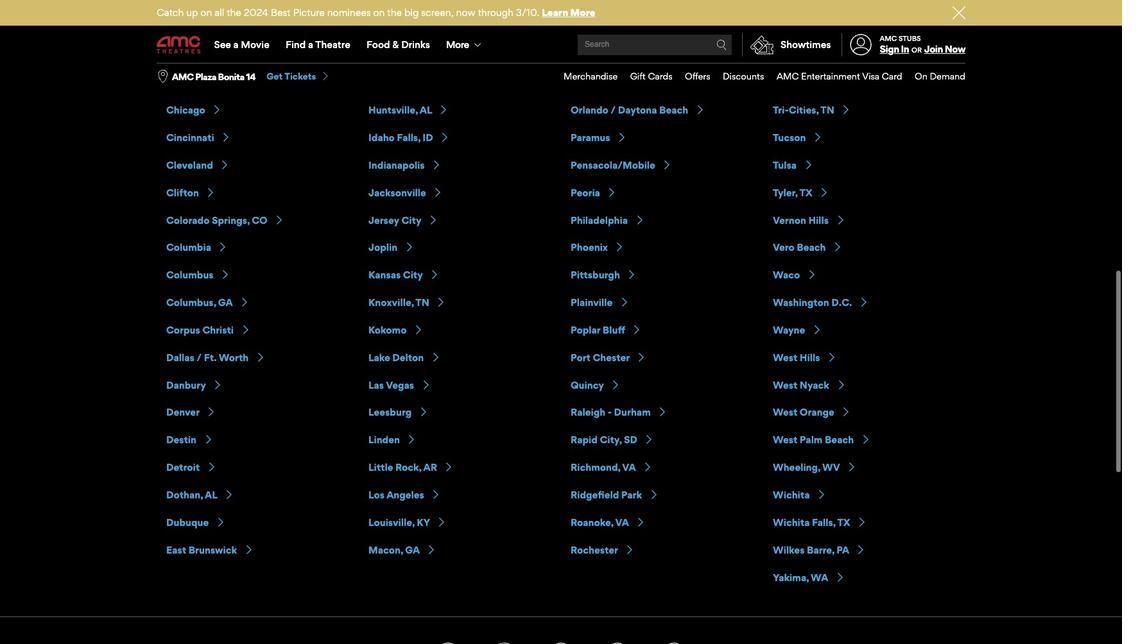 Task type: locate. For each thing, give the bounding box(es) containing it.
more up oakland at right top
[[571, 6, 596, 19]]

va down ridgefield park link
[[616, 517, 629, 529]]

1 horizontal spatial a
[[308, 39, 313, 51]]

more inside button
[[446, 39, 469, 51]]

0 horizontal spatial ga
[[218, 297, 233, 309]]

plainville link
[[571, 297, 629, 309]]

washington
[[773, 297, 830, 309]]

toledo, oh link
[[773, 22, 842, 34]]

al right dothan,
[[205, 489, 217, 502]]

amc for bonita
[[172, 71, 194, 82]]

1 wichita from the top
[[773, 489, 810, 502]]

al up id
[[420, 104, 432, 116]]

1 horizontal spatial tx
[[838, 517, 851, 529]]

ridgefield park
[[571, 489, 642, 502]]

ga right the macon,
[[405, 545, 420, 557]]

0 horizontal spatial falls,
[[397, 132, 421, 144]]

al for huntsville, al
[[420, 104, 432, 116]]

brunswick
[[189, 545, 237, 557]]

1 horizontal spatial amc
[[777, 71, 799, 82]]

kansas city
[[369, 269, 423, 282]]

0 vertical spatial al
[[420, 104, 432, 116]]

0 vertical spatial wichita
[[773, 489, 810, 502]]

3 west from the top
[[773, 407, 798, 419]]

macon, ga link
[[369, 545, 436, 557]]

west left the palm
[[773, 434, 798, 447]]

2 vertical spatial city
[[403, 269, 423, 282]]

menu
[[157, 27, 966, 63], [551, 64, 966, 90]]

wichita down wheeling,
[[773, 489, 810, 502]]

tx up wilkes barre, pa link
[[838, 517, 851, 529]]

on up harrisburg,
[[374, 6, 385, 19]]

0 vertical spatial more
[[571, 6, 596, 19]]

phoenix
[[571, 242, 608, 254]]

0 vertical spatial ga
[[218, 297, 233, 309]]

amc up sign
[[880, 34, 898, 43]]

springs,
[[212, 214, 250, 226]]

city up 'knoxville, tn' link
[[403, 269, 423, 282]]

west down west nyack
[[773, 407, 798, 419]]

yakima, wa link
[[773, 572, 845, 584]]

0 vertical spatial menu
[[157, 27, 966, 63]]

a for movie
[[234, 39, 239, 51]]

1 vertical spatial more
[[446, 39, 469, 51]]

0 horizontal spatial on
[[201, 6, 212, 19]]

the right all
[[227, 6, 241, 19]]

1 vertical spatial menu
[[551, 64, 966, 90]]

omaha
[[571, 77, 604, 89]]

kokomo
[[369, 324, 407, 337]]

al for dothan, al
[[205, 489, 217, 502]]

wichita up wilkes
[[773, 517, 810, 529]]

cookie consent banner dialog
[[0, 610, 1123, 645]]

beach right daytona
[[660, 104, 689, 116]]

0 vertical spatial hills
[[809, 214, 829, 226]]

new
[[413, 49, 435, 61]]

0 vertical spatial beach
[[660, 104, 689, 116]]

2 vertical spatial tn
[[416, 297, 430, 309]]

knoxville,
[[369, 297, 414, 309]]

wichita for wichita falls, tx
[[773, 517, 810, 529]]

chester
[[593, 352, 630, 364]]

west hills
[[773, 352, 821, 364]]

1 vertical spatial ga
[[405, 545, 420, 557]]

theatre
[[316, 39, 351, 51]]

city up gift
[[621, 49, 641, 61]]

hills for vernon hills
[[809, 214, 829, 226]]

tn for chattanooga, tn
[[232, 77, 246, 89]]

2 a from the left
[[308, 39, 313, 51]]

ridgefield park link
[[571, 489, 659, 502]]

1 horizontal spatial on
[[374, 6, 385, 19]]

falls, up the barre,
[[813, 517, 836, 529]]

amc down topeka,
[[777, 71, 799, 82]]

rapid city, sd
[[571, 434, 638, 447]]

tn right knoxville,
[[416, 297, 430, 309]]

beach down vernon hills link at top right
[[797, 242, 826, 254]]

amc logo image
[[157, 36, 202, 54], [157, 36, 202, 54]]

1 vertical spatial va
[[616, 517, 629, 529]]

tx right tyler,
[[800, 187, 813, 199]]

0 vertical spatial tx
[[800, 187, 813, 199]]

1 vertical spatial hills
[[800, 352, 821, 364]]

search the AMC website text field
[[583, 40, 717, 50]]

0 horizontal spatial tn
[[232, 77, 246, 89]]

showtimes link
[[743, 33, 832, 57]]

tucson link
[[773, 132, 823, 144]]

1 west from the top
[[773, 352, 798, 364]]

hills right vernon
[[809, 214, 829, 226]]

0 vertical spatial city
[[621, 49, 641, 61]]

2 west from the top
[[773, 379, 798, 392]]

clifton
[[166, 187, 199, 199]]

denver
[[166, 407, 200, 419]]

discounts
[[723, 71, 765, 82]]

philadelphia
[[571, 214, 628, 226]]

1 horizontal spatial al
[[420, 104, 432, 116]]

pensacola/mobile
[[571, 159, 656, 171]]

more down now
[[446, 39, 469, 51]]

city right jersey
[[402, 214, 422, 226]]

2 wichita from the top
[[773, 517, 810, 529]]

amc stubs sign in or join now
[[880, 34, 966, 55]]

beach right the palm
[[825, 434, 854, 447]]

columbus, ga link
[[166, 297, 249, 309]]

in
[[902, 43, 910, 55]]

1 vertical spatial falls,
[[813, 517, 836, 529]]

0 horizontal spatial city,
[[600, 434, 622, 447]]

rapid
[[571, 434, 598, 447]]

1 horizontal spatial /
[[611, 104, 616, 116]]

amc inside button
[[172, 71, 194, 82]]

0 vertical spatial va
[[623, 462, 636, 474]]

knoxville, tn link
[[369, 297, 446, 309]]

/ left ft.
[[197, 352, 202, 364]]

ridgefield
[[571, 489, 619, 502]]

rapid city, sd link
[[571, 434, 654, 447]]

1 horizontal spatial city,
[[815, 77, 837, 89]]

detroit link
[[166, 462, 216, 474]]

richmond,
[[571, 462, 621, 474]]

dothan,
[[166, 489, 203, 502]]

huntsville, al
[[369, 104, 432, 116]]

roanoke, va link
[[571, 517, 646, 529]]

waco link
[[773, 269, 817, 282]]

ga up christi
[[218, 297, 233, 309]]

indianapolis
[[369, 159, 425, 171]]

corpus christi link
[[166, 324, 250, 337]]

hills up west nyack link
[[800, 352, 821, 364]]

1 vertical spatial /
[[197, 352, 202, 364]]

2 the from the left
[[388, 6, 402, 19]]

harrisburg, pa
[[369, 22, 435, 34]]

1 horizontal spatial pa
[[837, 545, 850, 557]]

paramus
[[571, 132, 611, 144]]

0 horizontal spatial the
[[227, 6, 241, 19]]

a for theatre
[[308, 39, 313, 51]]

wayne link
[[773, 324, 822, 337]]

amc down charlotte
[[172, 71, 194, 82]]

beach
[[660, 104, 689, 116], [797, 242, 826, 254], [825, 434, 854, 447]]

get tickets
[[267, 71, 316, 82]]

1 vertical spatial city,
[[600, 434, 622, 447]]

0 horizontal spatial al
[[205, 489, 217, 502]]

2 horizontal spatial tn
[[821, 104, 835, 116]]

1 vertical spatial al
[[205, 489, 217, 502]]

tn left the 14
[[232, 77, 246, 89]]

menu containing more
[[157, 27, 966, 63]]

1 horizontal spatial more
[[571, 6, 596, 19]]

2 horizontal spatial amc
[[880, 34, 898, 43]]

1 vertical spatial tn
[[821, 104, 835, 116]]

0 horizontal spatial tx
[[800, 187, 813, 199]]

dothan, al
[[166, 489, 217, 502]]

las vegas
[[369, 379, 414, 392]]

through
[[478, 6, 514, 19]]

columbia
[[166, 242, 211, 254]]

1 vertical spatial beach
[[797, 242, 826, 254]]

4 west from the top
[[773, 434, 798, 447]]

oh
[[810, 22, 825, 34]]

west orange
[[773, 407, 835, 419]]

a right find
[[308, 39, 313, 51]]

the up harrisburg,
[[388, 6, 402, 19]]

amc for visa
[[777, 71, 799, 82]]

west left nyack
[[773, 379, 798, 392]]

0 horizontal spatial a
[[234, 39, 239, 51]]

poplar
[[571, 324, 601, 337]]

al
[[420, 104, 432, 116], [205, 489, 217, 502]]

1 horizontal spatial tn
[[416, 297, 430, 309]]

0 horizontal spatial /
[[197, 352, 202, 364]]

huntsville, al link
[[369, 104, 449, 116]]

west down wayne
[[773, 352, 798, 364]]

tn right cities,
[[821, 104, 835, 116]]

0 horizontal spatial more
[[446, 39, 469, 51]]

hartford-
[[369, 49, 413, 61]]

pa right the barre,
[[837, 545, 850, 557]]

0 vertical spatial pa
[[423, 22, 435, 34]]

/ right "orlando"
[[611, 104, 616, 116]]

wichita
[[773, 489, 810, 502], [773, 517, 810, 529]]

1 vertical spatial pa
[[837, 545, 850, 557]]

peoria
[[571, 187, 601, 199]]

a inside "link"
[[234, 39, 239, 51]]

0 vertical spatial falls,
[[397, 132, 421, 144]]

1 horizontal spatial the
[[388, 6, 402, 19]]

food & drinks link
[[359, 27, 438, 63]]

raleigh - durham
[[571, 407, 651, 419]]

wichita falls, tx link
[[773, 517, 867, 529]]

falls, for tx
[[813, 517, 836, 529]]

on left all
[[201, 6, 212, 19]]

0 vertical spatial /
[[611, 104, 616, 116]]

menu down learn
[[157, 27, 966, 63]]

1 a from the left
[[234, 39, 239, 51]]

city for oklahoma city
[[621, 49, 641, 61]]

pa down screen, on the top of page
[[423, 22, 435, 34]]

showtimes image
[[743, 33, 781, 57]]

ft.
[[204, 352, 217, 364]]

va down sd
[[623, 462, 636, 474]]

carbondale
[[166, 22, 221, 34]]

1 vertical spatial city
[[402, 214, 422, 226]]

0 vertical spatial city,
[[815, 77, 837, 89]]

port chester
[[571, 352, 630, 364]]

falls, left id
[[397, 132, 421, 144]]

macon,
[[369, 545, 403, 557]]

amc
[[880, 34, 898, 43], [777, 71, 799, 82], [172, 71, 194, 82]]

pa
[[423, 22, 435, 34], [837, 545, 850, 557]]

1 horizontal spatial falls,
[[813, 517, 836, 529]]

menu down the showtimes image
[[551, 64, 966, 90]]

orlando / daytona beach
[[571, 104, 689, 116]]

food
[[367, 39, 390, 51]]

vero
[[773, 242, 795, 254]]

1 horizontal spatial ga
[[405, 545, 420, 557]]

wichita link
[[773, 489, 827, 502]]

on
[[201, 6, 212, 19], [374, 6, 385, 19]]

west
[[773, 352, 798, 364], [773, 379, 798, 392], [773, 407, 798, 419], [773, 434, 798, 447]]

1 vertical spatial tx
[[838, 517, 851, 529]]

a right the see
[[234, 39, 239, 51]]

0 horizontal spatial pa
[[423, 22, 435, 34]]

1 vertical spatial wichita
[[773, 517, 810, 529]]

west palm beach link
[[773, 434, 871, 447]]

0 vertical spatial tn
[[232, 77, 246, 89]]

phoenix link
[[571, 242, 625, 254]]

ga for columbus, ga
[[218, 297, 233, 309]]

delton
[[393, 352, 424, 364]]

joplin
[[369, 242, 398, 254]]

amc inside amc stubs sign in or join now
[[880, 34, 898, 43]]

sd
[[624, 434, 638, 447]]

0 horizontal spatial amc
[[172, 71, 194, 82]]



Task type: vqa. For each thing, say whether or not it's contained in the screenshot.
'WHEELING, WV'
yes



Task type: describe. For each thing, give the bounding box(es) containing it.
ky
[[417, 517, 430, 529]]

merchandise
[[564, 71, 618, 82]]

indianapolis link
[[369, 159, 441, 171]]

user profile image
[[843, 34, 879, 56]]

learn
[[542, 6, 569, 19]]

pittsburgh link
[[571, 269, 637, 282]]

toledo, oh
[[773, 22, 825, 34]]

hills for west hills
[[800, 352, 821, 364]]

amc plaza bonita 14 button
[[172, 70, 256, 83]]

amc entertainment visa card
[[777, 71, 903, 82]]

dubuque
[[166, 517, 209, 529]]

danbury link
[[166, 379, 222, 392]]

on demand
[[915, 71, 966, 82]]

cities,
[[789, 104, 819, 116]]

idaho falls, id
[[369, 132, 433, 144]]

wilkes barre, pa
[[773, 545, 850, 557]]

submit search icon image
[[717, 40, 727, 50]]

idaho falls, id link
[[369, 132, 450, 144]]

city for kansas city
[[403, 269, 423, 282]]

see a movie
[[214, 39, 270, 51]]

picture
[[293, 6, 325, 19]]

wichita falls, tx
[[773, 517, 851, 529]]

entertainment
[[802, 71, 861, 82]]

falls, for id
[[397, 132, 421, 144]]

columbus link
[[166, 269, 230, 282]]

catch up on all the 2024 best picture nominees on the big screen, now through 3/10. learn more
[[157, 6, 596, 19]]

rochester
[[571, 545, 618, 557]]

cards
[[648, 71, 673, 82]]

quincy link
[[571, 379, 621, 392]]

amc for sign
[[880, 34, 898, 43]]

plaza
[[195, 71, 216, 82]]

tickets
[[285, 71, 316, 82]]

park
[[622, 489, 642, 502]]

now
[[456, 6, 476, 19]]

ga for macon, ga
[[405, 545, 420, 557]]

harrisburg, pa link
[[369, 22, 452, 34]]

west for west nyack
[[773, 379, 798, 392]]

corpus christi
[[166, 324, 234, 337]]

1 the from the left
[[227, 6, 241, 19]]

kokomo link
[[369, 324, 423, 337]]

wv
[[823, 462, 840, 474]]

join now button
[[925, 43, 966, 55]]

va for roanoke, va
[[616, 517, 629, 529]]

up
[[186, 6, 198, 19]]

colorado
[[166, 214, 210, 226]]

city, for traverse
[[815, 77, 837, 89]]

ks
[[812, 49, 824, 61]]

va for richmond, va
[[623, 462, 636, 474]]

dallas / ft. worth
[[166, 352, 249, 364]]

offers link
[[673, 64, 711, 90]]

2024
[[244, 6, 268, 19]]

/ for dallas
[[197, 352, 202, 364]]

d.c.
[[832, 297, 853, 309]]

raleigh - durham link
[[571, 407, 668, 419]]

jersey city link
[[369, 214, 438, 226]]

tn for knoxville, tn
[[416, 297, 430, 309]]

rochester link
[[571, 545, 635, 557]]

wilkes
[[773, 545, 805, 557]]

richmond, va link
[[571, 462, 653, 474]]

big
[[405, 6, 419, 19]]

2 vertical spatial beach
[[825, 434, 854, 447]]

/ for orlando
[[611, 104, 616, 116]]

durham
[[614, 407, 651, 419]]

orlando / daytona beach link
[[571, 104, 705, 116]]

clifton link
[[166, 187, 215, 199]]

lake delton
[[369, 352, 424, 364]]

los angeles link
[[369, 489, 441, 502]]

poplar bluff
[[571, 324, 626, 337]]

sign in or join amc stubs element
[[842, 27, 966, 63]]

nominees
[[327, 6, 371, 19]]

west for west hills
[[773, 352, 798, 364]]

chattanooga,
[[166, 77, 230, 89]]

wheeling, wv link
[[773, 462, 857, 474]]

city, for rapid
[[600, 434, 622, 447]]

menu containing merchandise
[[551, 64, 966, 90]]

amc entertainment visa card link
[[765, 64, 903, 90]]

&
[[393, 39, 399, 51]]

co
[[252, 214, 268, 226]]

quincy
[[571, 379, 604, 392]]

tyler, tx
[[773, 187, 813, 199]]

west nyack link
[[773, 379, 846, 392]]

louisville, ky link
[[369, 517, 447, 529]]

vernon hills link
[[773, 214, 846, 226]]

west for west palm beach
[[773, 434, 798, 447]]

wayne
[[773, 324, 806, 337]]

kansas city link
[[369, 269, 440, 282]]

west orange link
[[773, 407, 851, 419]]

wa
[[811, 572, 829, 584]]

chicago
[[166, 104, 205, 116]]

yakima,
[[773, 572, 809, 584]]

tucson
[[773, 132, 807, 144]]

west palm beach
[[773, 434, 854, 447]]

gift cards link
[[618, 64, 673, 90]]

roanoke, va
[[571, 517, 629, 529]]

2 on from the left
[[374, 6, 385, 19]]

wichita for the wichita link
[[773, 489, 810, 502]]

orlando
[[571, 104, 609, 116]]

west for west orange
[[773, 407, 798, 419]]

oklahoma city
[[571, 49, 641, 61]]

dallas / ft. worth link
[[166, 352, 265, 364]]

oklahoma city link
[[571, 49, 657, 61]]

corpus
[[166, 324, 200, 337]]

linden
[[369, 434, 400, 447]]

join
[[925, 43, 944, 55]]

traverse city, mi link
[[773, 77, 868, 89]]

1 on from the left
[[201, 6, 212, 19]]

city for jersey city
[[402, 214, 422, 226]]

leesburg
[[369, 407, 412, 419]]

gift cards
[[631, 71, 673, 82]]

destin
[[166, 434, 197, 447]]

tri-cities, tn link
[[773, 104, 851, 116]]

screen,
[[422, 6, 454, 19]]



